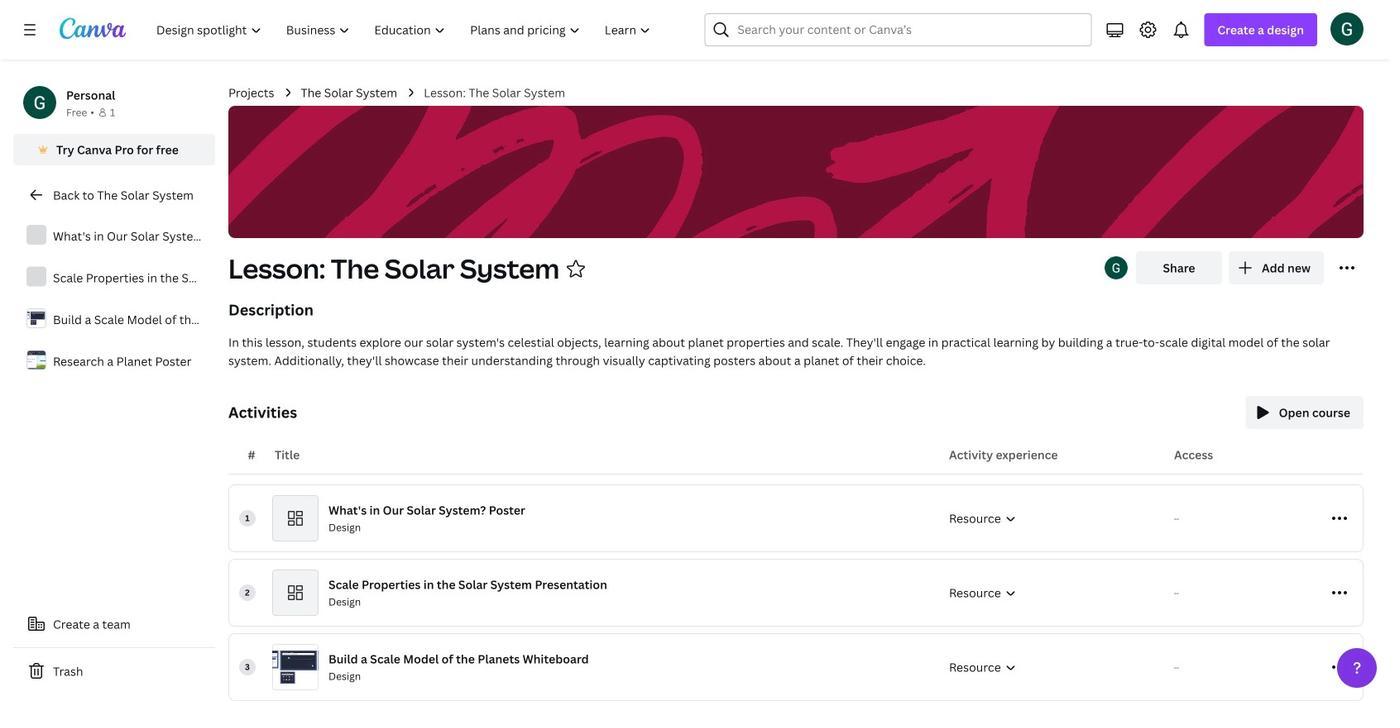 Task type: locate. For each thing, give the bounding box(es) containing it.
list
[[13, 218, 215, 379]]

None search field
[[705, 13, 1092, 46]]

row
[[229, 486, 1363, 552], [229, 560, 1363, 626], [229, 635, 1363, 701]]

2 row from the top
[[229, 560, 1363, 626]]

top level navigation element
[[146, 13, 665, 46]]

3 row from the top
[[229, 635, 1363, 701]]

0 vertical spatial row
[[229, 486, 1363, 552]]

1 vertical spatial row
[[229, 560, 1363, 626]]

2 vertical spatial row
[[229, 635, 1363, 701]]



Task type: describe. For each thing, give the bounding box(es) containing it.
Search search field
[[738, 14, 1059, 46]]

greg robinson image
[[1331, 12, 1364, 45]]

1 row from the top
[[229, 486, 1363, 552]]



Task type: vqa. For each thing, say whether or not it's contained in the screenshot.
the Message on the left top
no



